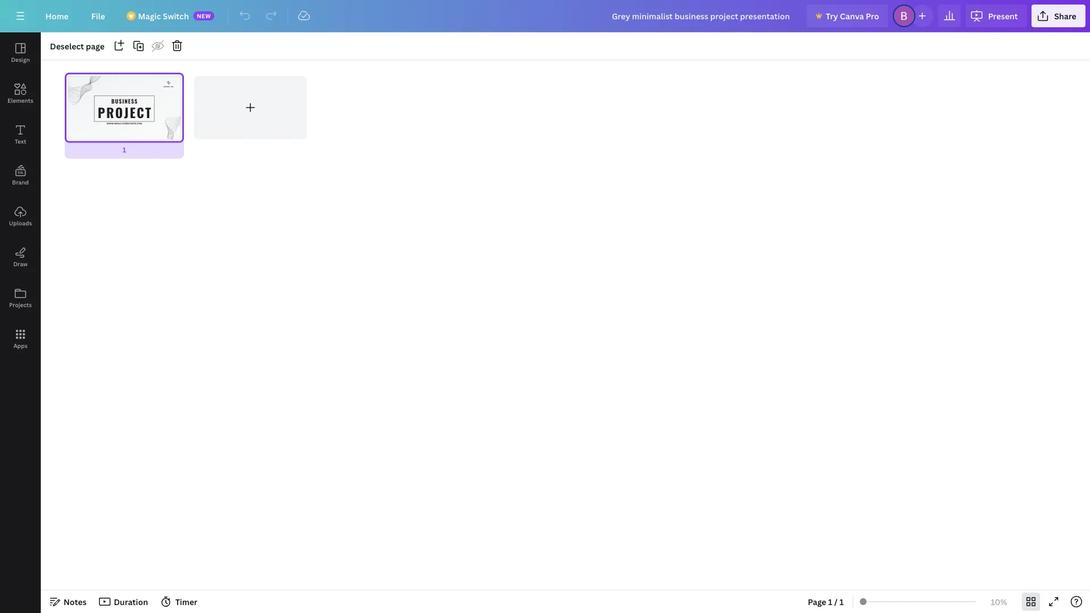 Task type: describe. For each thing, give the bounding box(es) containing it.
present
[[988, 11, 1018, 21]]

magic switch
[[138, 11, 189, 21]]

brand
[[12, 178, 29, 186]]

notes
[[64, 596, 87, 607]]

new
[[197, 12, 211, 20]]

larana,
[[163, 86, 170, 87]]

try
[[826, 11, 838, 21]]

elements button
[[0, 73, 41, 114]]

try canva pro button
[[807, 5, 888, 27]]

file
[[91, 11, 105, 21]]

side panel tab list
[[0, 32, 41, 359]]

home link
[[36, 5, 78, 27]]

duration button
[[96, 593, 153, 611]]

text button
[[0, 114, 41, 155]]

present button
[[966, 5, 1027, 27]]

duration
[[114, 596, 148, 607]]

file button
[[82, 5, 114, 27]]

2 horizontal spatial 1
[[840, 596, 844, 607]]

0 horizontal spatial 1
[[123, 145, 126, 154]]

elements
[[8, 97, 33, 104]]

notes button
[[45, 593, 91, 611]]

share button
[[1032, 5, 1086, 27]]

timer button
[[157, 593, 202, 611]]

try canva pro
[[826, 11, 879, 21]]

/
[[834, 596, 838, 607]]

canva
[[840, 11, 864, 21]]

brand button
[[0, 155, 41, 196]]

share
[[1054, 11, 1077, 21]]



Task type: vqa. For each thing, say whether or not it's contained in the screenshot.
duration
yes



Task type: locate. For each thing, give the bounding box(es) containing it.
design button
[[0, 32, 41, 73]]

www.reallygreatsite.com
[[107, 122, 142, 125]]

draw
[[13, 260, 28, 268]]

text
[[15, 137, 26, 145]]

uploads
[[9, 219, 32, 227]]

page
[[808, 596, 826, 607]]

larana, inc.
[[163, 86, 174, 87]]

1 horizontal spatial 1
[[828, 596, 833, 607]]

deselect page button
[[45, 37, 109, 55]]

switch
[[163, 11, 189, 21]]

magic
[[138, 11, 161, 21]]

project
[[98, 103, 152, 122]]

10%
[[991, 596, 1007, 607]]

inc.
[[171, 86, 174, 87]]

1 left /
[[828, 596, 833, 607]]

page
[[86, 41, 105, 51]]

draw button
[[0, 237, 41, 278]]

projects
[[9, 301, 32, 309]]

uploads button
[[0, 196, 41, 237]]

deselect page
[[50, 41, 105, 51]]

page 1 / 1
[[808, 596, 844, 607]]

apps
[[13, 342, 27, 349]]

deselect
[[50, 41, 84, 51]]

1 right /
[[840, 596, 844, 607]]

pro
[[866, 11, 879, 21]]

design
[[11, 56, 30, 63]]

timer
[[175, 596, 197, 607]]

10% button
[[981, 593, 1018, 611]]

1
[[123, 145, 126, 154], [828, 596, 833, 607], [840, 596, 844, 607]]

home
[[45, 11, 69, 21]]

business
[[111, 97, 138, 105]]

apps button
[[0, 319, 41, 359]]

projects button
[[0, 278, 41, 319]]

1 down www.reallygreatsite.com on the left top
[[123, 145, 126, 154]]

main menu bar
[[0, 0, 1090, 32]]

Design title text field
[[603, 5, 802, 27]]



